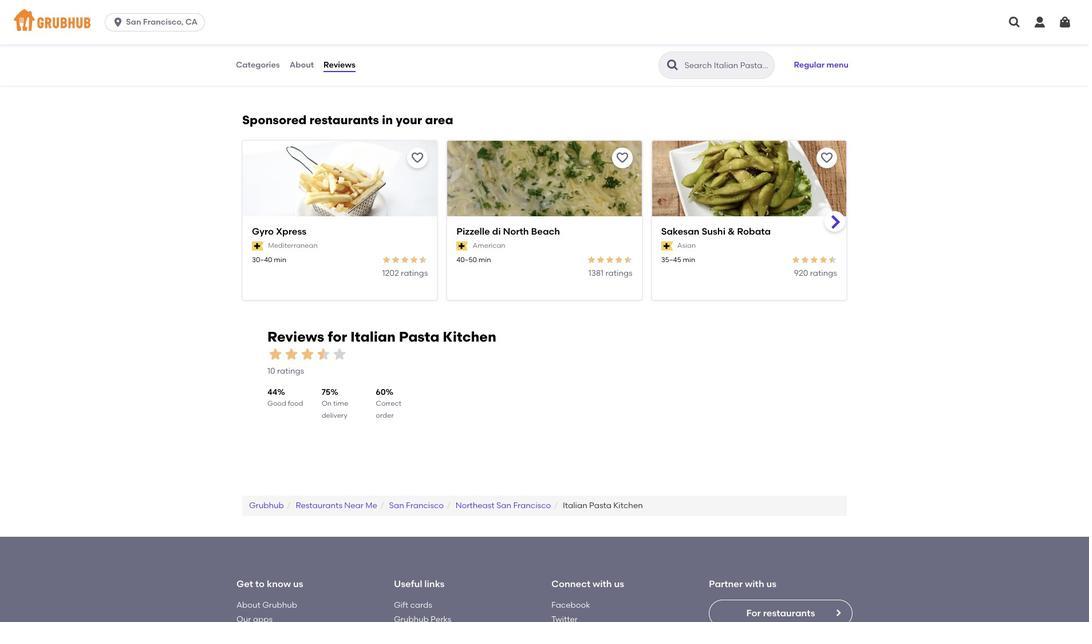 Task type: vqa. For each thing, say whether or not it's contained in the screenshot.
Asian
yes



Task type: locate. For each thing, give the bounding box(es) containing it.
san left francisco,
[[126, 17, 141, 27]]

Search Italian Pasta Kitchen search field
[[683, 60, 771, 71]]

40–50
[[457, 256, 477, 264]]

1 vertical spatial about
[[237, 601, 260, 610]]

san francisco, ca button
[[105, 13, 210, 31]]

0 horizontal spatial pasta
[[399, 329, 439, 345]]

francisco right northeast
[[513, 501, 551, 511]]

save this restaurant image for &
[[820, 151, 834, 165]]

save this restaurant image for north
[[615, 151, 629, 165]]

30–40
[[252, 256, 272, 264]]

&
[[728, 226, 735, 237]]

save this restaurant button
[[407, 148, 428, 169], [612, 148, 633, 169], [817, 148, 837, 169]]

0 horizontal spatial san
[[126, 17, 141, 27]]

with for partner
[[745, 579, 764, 590]]

1 horizontal spatial san
[[389, 501, 404, 511]]

xpress
[[276, 226, 306, 237]]

2 horizontal spatial save this restaurant image
[[820, 151, 834, 165]]

svg image
[[1033, 15, 1047, 29], [112, 17, 124, 28]]

italian
[[350, 329, 396, 345], [563, 501, 587, 511]]

min down american
[[479, 256, 491, 264]]

0 vertical spatial about
[[290, 60, 314, 70]]

3 min from the left
[[683, 256, 695, 264]]

1 horizontal spatial restaurants
[[763, 608, 815, 619]]

pizzelle di north beach
[[457, 226, 560, 237]]

to
[[255, 579, 265, 590]]

reviews button
[[323, 45, 356, 86]]

0 horizontal spatial min
[[274, 256, 286, 264]]

links
[[424, 579, 445, 590]]

1 horizontal spatial us
[[614, 579, 624, 590]]

francisco left northeast
[[406, 501, 444, 511]]

920
[[794, 268, 808, 278]]

1 francisco from the left
[[406, 501, 444, 511]]

san
[[126, 17, 141, 27], [389, 501, 404, 511], [496, 501, 511, 511]]

60 correct order
[[376, 388, 401, 420]]

0 horizontal spatial us
[[293, 579, 303, 590]]

0 vertical spatial restaurants
[[310, 113, 379, 127]]

min
[[274, 256, 286, 264], [479, 256, 491, 264], [683, 256, 695, 264]]

grubhub link
[[249, 501, 284, 511]]

1 vertical spatial restaurants
[[763, 608, 815, 619]]

main navigation navigation
[[0, 0, 1089, 45]]

reviews right the about button
[[324, 60, 355, 70]]

di
[[492, 226, 501, 237]]

1 horizontal spatial min
[[479, 256, 491, 264]]

area
[[425, 113, 453, 127]]

san for san francisco, ca
[[126, 17, 141, 27]]

time
[[333, 400, 348, 408]]

1 save this restaurant button from the left
[[407, 148, 428, 169]]

subscription pass image
[[457, 241, 468, 251], [661, 241, 673, 251]]

us right know
[[293, 579, 303, 590]]

about button
[[289, 45, 314, 86]]

grubhub down know
[[262, 601, 297, 610]]

grubhub left restaurants
[[249, 501, 284, 511]]

order
[[376, 411, 394, 420]]

2 horizontal spatial save this restaurant button
[[817, 148, 837, 169]]

regular
[[794, 60, 825, 70]]

restaurants right "for"
[[763, 608, 815, 619]]

reviews up 10 ratings
[[267, 329, 324, 345]]

us right connect
[[614, 579, 624, 590]]

ratings right 1202
[[401, 268, 428, 278]]

us for connect with us
[[614, 579, 624, 590]]

0 horizontal spatial restaurants
[[310, 113, 379, 127]]

1 subscription pass image from the left
[[457, 241, 468, 251]]

for
[[746, 608, 761, 619]]

with
[[593, 579, 612, 590], [745, 579, 764, 590]]

1 horizontal spatial svg image
[[1058, 15, 1072, 29]]

san francisco, ca
[[126, 17, 198, 27]]

1 with from the left
[[593, 579, 612, 590]]

0 horizontal spatial francisco
[[406, 501, 444, 511]]

min down the asian
[[683, 256, 695, 264]]

1 vertical spatial reviews
[[267, 329, 324, 345]]

restaurants left in
[[310, 113, 379, 127]]

reviews inside button
[[324, 60, 355, 70]]

2 us from the left
[[614, 579, 624, 590]]

subscription pass image for sakesan
[[661, 241, 673, 251]]

restaurants inside for restaurants link
[[763, 608, 815, 619]]

ratings for gyro xpress
[[401, 268, 428, 278]]

2 francisco from the left
[[513, 501, 551, 511]]

san right me
[[389, 501, 404, 511]]

food
[[288, 400, 303, 408]]

with right partner
[[745, 579, 764, 590]]

ratings
[[401, 268, 428, 278], [606, 268, 633, 278], [810, 268, 837, 278], [277, 367, 304, 376]]

francisco
[[406, 501, 444, 511], [513, 501, 551, 511]]

restaurants
[[310, 113, 379, 127], [763, 608, 815, 619]]

gyro xpress logo image
[[243, 141, 437, 237]]

920 ratings
[[794, 268, 837, 278]]

2 with from the left
[[745, 579, 764, 590]]

save this restaurant image
[[411, 151, 425, 165], [615, 151, 629, 165], [820, 151, 834, 165]]

0 horizontal spatial kitchen
[[443, 329, 496, 345]]

2 save this restaurant image from the left
[[615, 151, 629, 165]]

ratings right 10
[[277, 367, 304, 376]]

menu
[[827, 60, 849, 70]]

0 horizontal spatial svg image
[[1008, 15, 1022, 29]]

us up for restaurants link
[[767, 579, 777, 590]]

0 horizontal spatial svg image
[[112, 17, 124, 28]]

categories
[[236, 60, 280, 70]]

facebook link
[[551, 601, 590, 610]]

correct
[[376, 400, 401, 408]]

2 horizontal spatial san
[[496, 501, 511, 511]]

svg image
[[1008, 15, 1022, 29], [1058, 15, 1072, 29]]

save this restaurant button for &
[[817, 148, 837, 169]]

sakesan
[[661, 226, 700, 237]]

sponsored restaurants in your area
[[242, 113, 453, 127]]

grubhub
[[249, 501, 284, 511], [262, 601, 297, 610]]

10
[[267, 367, 275, 376]]

for restaurants
[[746, 608, 815, 619]]

about left "reviews" button
[[290, 60, 314, 70]]

kitchen
[[443, 329, 496, 345], [613, 501, 643, 511]]

ratings right "1381"
[[606, 268, 633, 278]]

1 horizontal spatial subscription pass image
[[661, 241, 673, 251]]

star icon image
[[382, 256, 391, 265], [391, 256, 400, 265], [400, 256, 410, 265], [410, 256, 419, 265], [419, 256, 428, 265], [419, 256, 428, 265], [587, 256, 596, 265], [596, 256, 605, 265], [605, 256, 614, 265], [614, 256, 623, 265], [623, 256, 633, 265], [623, 256, 633, 265], [791, 256, 801, 265], [801, 256, 810, 265], [810, 256, 819, 265], [819, 256, 828, 265], [828, 256, 837, 265], [828, 256, 837, 265], [267, 347, 283, 363], [283, 347, 299, 363], [299, 347, 316, 363], [316, 347, 332, 363], [316, 347, 332, 363], [332, 347, 348, 363]]

2 min from the left
[[479, 256, 491, 264]]

right image
[[834, 609, 843, 618]]

pasta
[[399, 329, 439, 345], [589, 501, 612, 511]]

75 on time delivery
[[322, 388, 348, 420]]

0 horizontal spatial subscription pass image
[[457, 241, 468, 251]]

svg image inside san francisco, ca "button"
[[112, 17, 124, 28]]

1 vertical spatial italian
[[563, 501, 587, 511]]

northeast san francisco link
[[456, 501, 551, 511]]

1 horizontal spatial pasta
[[589, 501, 612, 511]]

35–45 min
[[661, 256, 695, 264]]

about for about
[[290, 60, 314, 70]]

ratings right 920
[[810, 268, 837, 278]]

2 save this restaurant button from the left
[[612, 148, 633, 169]]

1 horizontal spatial about
[[290, 60, 314, 70]]

delivery
[[322, 411, 347, 420]]

san for san francisco
[[389, 501, 404, 511]]

0 horizontal spatial save this restaurant image
[[411, 151, 425, 165]]

min right 30–40
[[274, 256, 286, 264]]

with right connect
[[593, 579, 612, 590]]

1 horizontal spatial save this restaurant image
[[615, 151, 629, 165]]

1202
[[382, 268, 399, 278]]

san francisco link
[[389, 501, 444, 511]]

san right northeast
[[496, 501, 511, 511]]

northeast san francisco
[[456, 501, 551, 511]]

gift cards link
[[394, 601, 432, 610]]

about
[[290, 60, 314, 70], [237, 601, 260, 610]]

0 vertical spatial kitchen
[[443, 329, 496, 345]]

about down get at the bottom left
[[237, 601, 260, 610]]

san inside "button"
[[126, 17, 141, 27]]

1 min from the left
[[274, 256, 286, 264]]

subscription pass image up '40–50'
[[457, 241, 468, 251]]

in
[[382, 113, 393, 127]]

with for connect
[[593, 579, 612, 590]]

3 us from the left
[[767, 579, 777, 590]]

0 horizontal spatial about
[[237, 601, 260, 610]]

1 horizontal spatial with
[[745, 579, 764, 590]]

about inside button
[[290, 60, 314, 70]]

2 horizontal spatial us
[[767, 579, 777, 590]]

3 save this restaurant image from the left
[[820, 151, 834, 165]]

3 save this restaurant button from the left
[[817, 148, 837, 169]]

0 vertical spatial reviews
[[324, 60, 355, 70]]

ca
[[185, 17, 198, 27]]

subscription pass image up the 35–45
[[661, 241, 673, 251]]

ratings for sakesan sushi & robata
[[810, 268, 837, 278]]

2 horizontal spatial min
[[683, 256, 695, 264]]

1 vertical spatial kitchen
[[613, 501, 643, 511]]

1 horizontal spatial save this restaurant button
[[612, 148, 633, 169]]

1 horizontal spatial francisco
[[513, 501, 551, 511]]

0 horizontal spatial save this restaurant button
[[407, 148, 428, 169]]

1381
[[589, 268, 604, 278]]

san francisco
[[389, 501, 444, 511]]

0 vertical spatial italian
[[350, 329, 396, 345]]

2 subscription pass image from the left
[[661, 241, 673, 251]]

0 horizontal spatial with
[[593, 579, 612, 590]]



Task type: describe. For each thing, give the bounding box(es) containing it.
beach
[[531, 226, 560, 237]]

about grubhub
[[237, 601, 297, 610]]

sponsored
[[242, 113, 307, 127]]

0 horizontal spatial italian
[[350, 329, 396, 345]]

pizzelle di north beach link
[[457, 226, 633, 239]]

gyro xpress link
[[252, 226, 428, 239]]

northeast
[[456, 501, 495, 511]]

sushi
[[702, 226, 726, 237]]

connect
[[551, 579, 590, 590]]

1 horizontal spatial svg image
[[1033, 15, 1047, 29]]

30–40 min
[[252, 256, 286, 264]]

asian
[[677, 242, 696, 250]]

1 us from the left
[[293, 579, 303, 590]]

american
[[473, 242, 505, 250]]

restaurants near me
[[296, 501, 377, 511]]

know
[[267, 579, 291, 590]]

pizzelle di north beach logo image
[[447, 141, 642, 237]]

save this restaurant button for north
[[612, 148, 633, 169]]

me
[[366, 501, 377, 511]]

gift cards
[[394, 601, 432, 610]]

44
[[267, 388, 277, 397]]

search icon image
[[666, 58, 680, 72]]

get to know us
[[237, 579, 303, 590]]

gyro xpress
[[252, 226, 306, 237]]

francisco,
[[143, 17, 184, 27]]

north
[[503, 226, 529, 237]]

60
[[376, 388, 386, 397]]

restaurants for for
[[763, 608, 815, 619]]

sakesan sushi & robata link
[[661, 226, 837, 239]]

connect with us
[[551, 579, 624, 590]]

on
[[322, 400, 332, 408]]

40–50 min
[[457, 256, 491, 264]]

1 save this restaurant image from the left
[[411, 151, 425, 165]]

partner
[[709, 579, 743, 590]]

reviews for italian pasta kitchen
[[267, 329, 496, 345]]

sakesan sushi & robata logo image
[[652, 141, 846, 237]]

1 svg image from the left
[[1008, 15, 1022, 29]]

regular menu
[[794, 60, 849, 70]]

good
[[267, 400, 286, 408]]

gyro
[[252, 226, 274, 237]]

categories button
[[235, 45, 280, 86]]

useful links
[[394, 579, 445, 590]]

2 svg image from the left
[[1058, 15, 1072, 29]]

min for gyro
[[274, 256, 286, 264]]

1 vertical spatial grubhub
[[262, 601, 297, 610]]

about for about grubhub
[[237, 601, 260, 610]]

35–45
[[661, 256, 681, 264]]

1 vertical spatial pasta
[[589, 501, 612, 511]]

0 vertical spatial pasta
[[399, 329, 439, 345]]

italian pasta kitchen
[[563, 501, 643, 511]]

reviews for reviews
[[324, 60, 355, 70]]

ratings for pizzelle di north beach
[[606, 268, 633, 278]]

near
[[344, 501, 364, 511]]

useful
[[394, 579, 422, 590]]

restaurants
[[296, 501, 342, 511]]

for restaurants link
[[709, 600, 853, 622]]

restaurants near me link
[[296, 501, 377, 511]]

facebook
[[551, 601, 590, 610]]

cards
[[410, 601, 432, 610]]

sakesan sushi & robata
[[661, 226, 771, 237]]

partner with us
[[709, 579, 777, 590]]

about grubhub link
[[237, 601, 297, 610]]

subscription pass image
[[252, 241, 264, 251]]

robata
[[737, 226, 771, 237]]

10 ratings
[[267, 367, 304, 376]]

75
[[322, 388, 331, 397]]

get
[[237, 579, 253, 590]]

1202 ratings
[[382, 268, 428, 278]]

min for pizzelle
[[479, 256, 491, 264]]

subscription pass image for pizzelle
[[457, 241, 468, 251]]

1 horizontal spatial italian
[[563, 501, 587, 511]]

0 vertical spatial grubhub
[[249, 501, 284, 511]]

min for sakesan
[[683, 256, 695, 264]]

us for partner with us
[[767, 579, 777, 590]]

pizzelle
[[457, 226, 490, 237]]

reviews for reviews for italian pasta kitchen
[[267, 329, 324, 345]]

1381 ratings
[[589, 268, 633, 278]]

for
[[328, 329, 347, 345]]

gift
[[394, 601, 408, 610]]

44 good food
[[267, 388, 303, 408]]

mediterranean
[[268, 242, 318, 250]]

regular menu button
[[789, 53, 854, 78]]

restaurants for sponsored
[[310, 113, 379, 127]]

your
[[396, 113, 422, 127]]

1 horizontal spatial kitchen
[[613, 501, 643, 511]]



